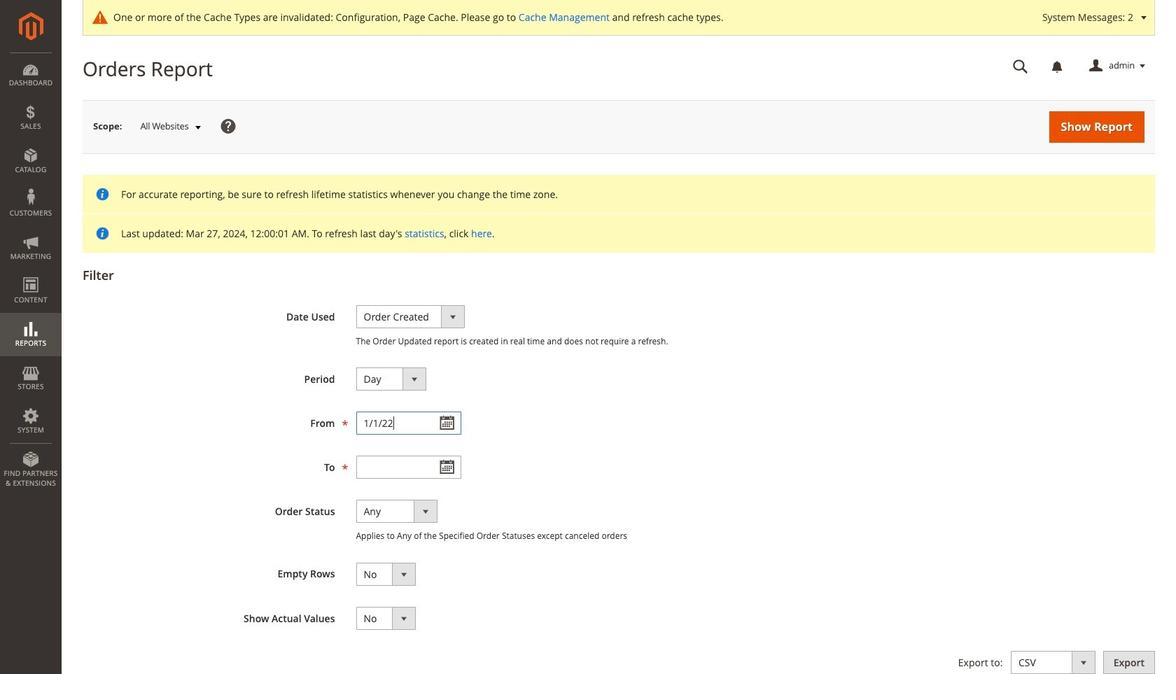 Task type: locate. For each thing, give the bounding box(es) containing it.
None text field
[[1004, 54, 1039, 78]]

menu bar
[[0, 53, 62, 495]]

None text field
[[356, 412, 461, 435], [356, 456, 461, 479], [356, 412, 461, 435], [356, 456, 461, 479]]



Task type: vqa. For each thing, say whether or not it's contained in the screenshot.
menu
no



Task type: describe. For each thing, give the bounding box(es) containing it.
magento admin panel image
[[19, 12, 43, 41]]



